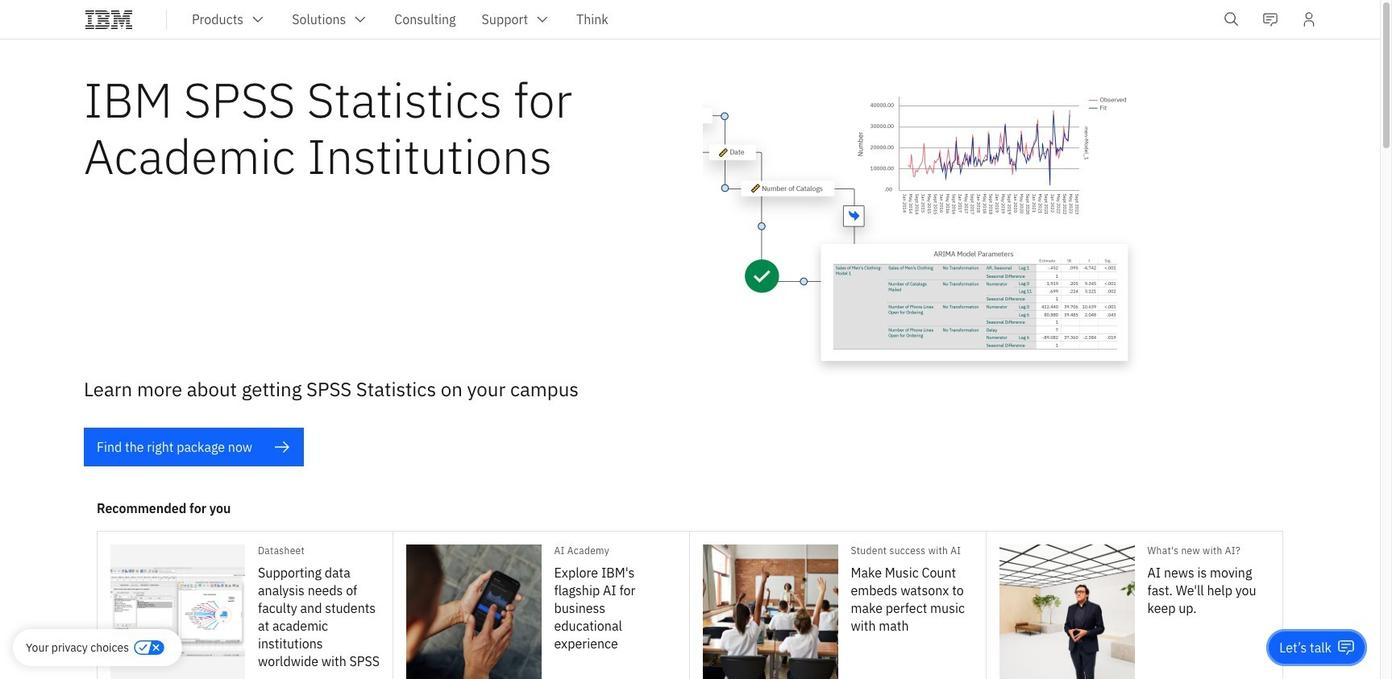 Task type: describe. For each thing, give the bounding box(es) containing it.
let's talk element
[[1280, 640, 1332, 657]]



Task type: locate. For each thing, give the bounding box(es) containing it.
your privacy choices element
[[26, 640, 129, 657]]



